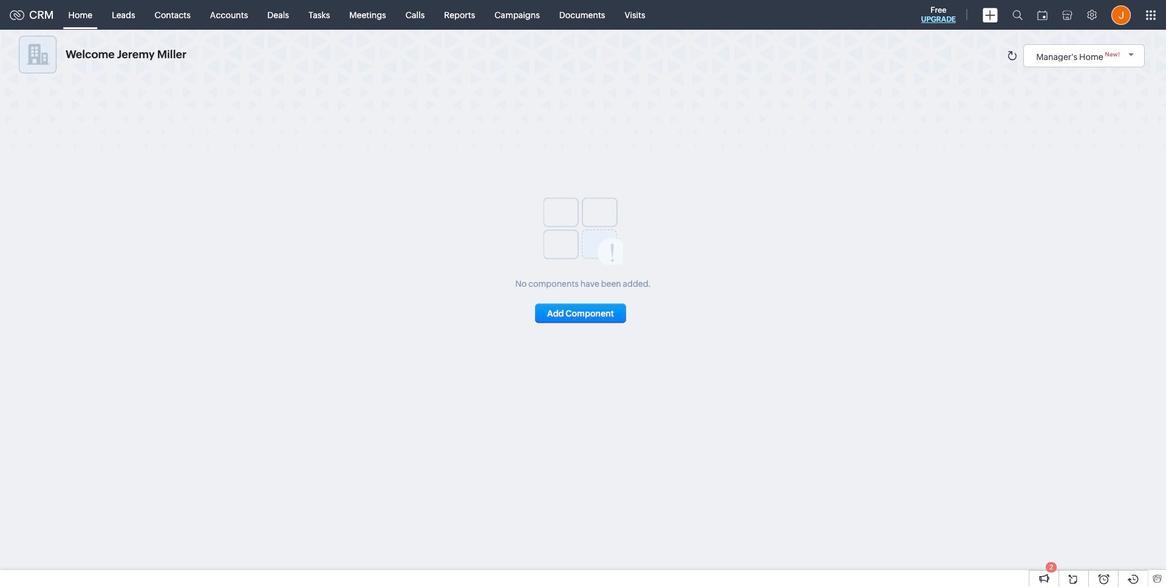 Task type: locate. For each thing, give the bounding box(es) containing it.
create menu element
[[976, 0, 1005, 29]]

logo image
[[10, 10, 24, 20]]

profile element
[[1104, 0, 1138, 29]]



Task type: describe. For each thing, give the bounding box(es) containing it.
calendar image
[[1037, 10, 1048, 20]]

search image
[[1013, 10, 1023, 20]]

create menu image
[[983, 8, 998, 22]]

search element
[[1005, 0, 1030, 30]]

profile image
[[1112, 5, 1131, 25]]



Task type: vqa. For each thing, say whether or not it's contained in the screenshot.
the bottom EXPECTED
no



